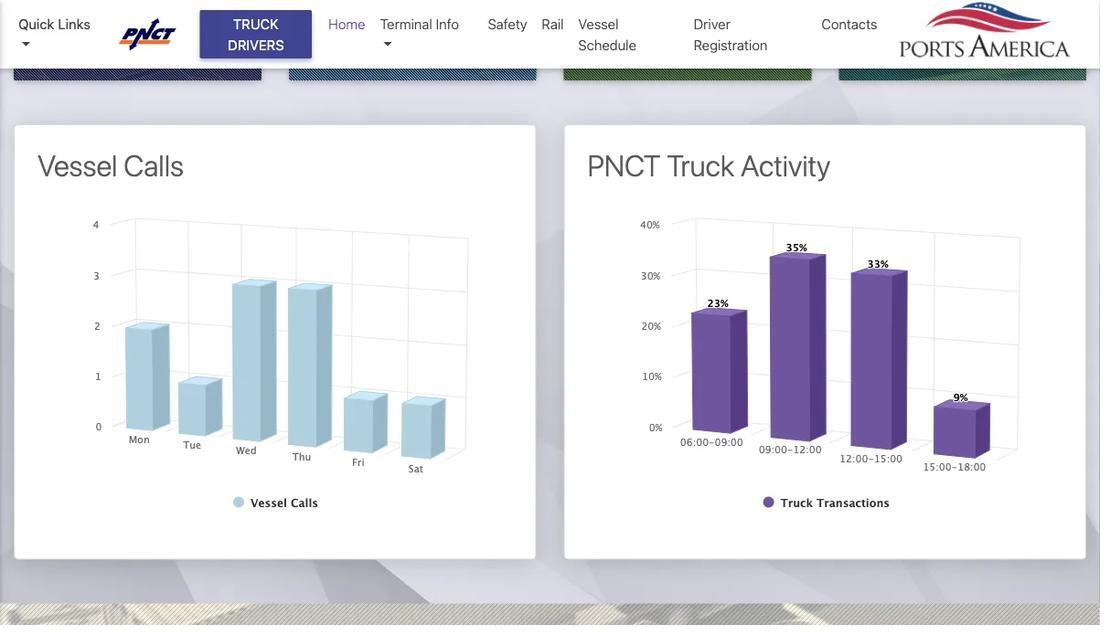 Task type: locate. For each thing, give the bounding box(es) containing it.
0 vertical spatial vessel
[[578, 16, 619, 32]]

schedule
[[578, 37, 636, 53]]

vessel inside vessel schedule
[[578, 16, 619, 32]]

1 horizontal spatial truck
[[667, 148, 735, 183]]

links
[[58, 16, 90, 32]]

driver registration
[[694, 16, 768, 53]]

activity
[[741, 148, 831, 183]]

1 horizontal spatial vessel
[[578, 16, 619, 32]]

truck up drivers
[[233, 16, 279, 32]]

vessel calls
[[37, 148, 184, 183]]

terminal
[[380, 16, 432, 32]]

truck
[[233, 16, 279, 32], [667, 148, 735, 183]]

truck drivers
[[228, 16, 284, 53]]

truck right pnct
[[667, 148, 735, 183]]

1 vertical spatial vessel
[[37, 148, 117, 183]]

0 horizontal spatial truck
[[233, 16, 279, 32]]

quick
[[18, 16, 54, 32]]

drivers
[[228, 37, 284, 53]]

0 horizontal spatial vessel
[[37, 148, 117, 183]]

terminal info
[[380, 16, 459, 32]]

vessel for vessel schedule
[[578, 16, 619, 32]]

quick links
[[18, 16, 90, 32]]

vessel for vessel calls
[[37, 148, 117, 183]]

0 vertical spatial truck
[[233, 16, 279, 32]]

rail link
[[534, 6, 571, 42]]

truck drivers link
[[200, 10, 312, 59]]

vessel up schedule
[[578, 16, 619, 32]]

vessel left calls
[[37, 148, 117, 183]]

vessel
[[578, 16, 619, 32], [37, 148, 117, 183]]



Task type: describe. For each thing, give the bounding box(es) containing it.
registration
[[694, 37, 768, 53]]

home
[[328, 16, 365, 32]]

1 vertical spatial truck
[[667, 148, 735, 183]]

driver registration link
[[686, 6, 814, 62]]

contacts
[[822, 16, 877, 32]]

info
[[436, 16, 459, 32]]

pnct
[[588, 148, 661, 183]]

truck inside truck drivers
[[233, 16, 279, 32]]

terminal info link
[[373, 6, 481, 62]]

calls
[[124, 148, 184, 183]]

driver
[[694, 16, 731, 32]]

home link
[[321, 6, 373, 42]]

quick links link
[[18, 14, 102, 55]]

contacts link
[[814, 6, 885, 42]]

pnct truck activity
[[588, 148, 831, 183]]

vessel schedule link
[[571, 6, 686, 62]]

safety
[[488, 16, 527, 32]]

safety link
[[481, 6, 534, 42]]

rail
[[542, 16, 564, 32]]

vessel schedule
[[578, 16, 636, 53]]



Task type: vqa. For each thing, say whether or not it's contained in the screenshot.
top 'ENTER'
no



